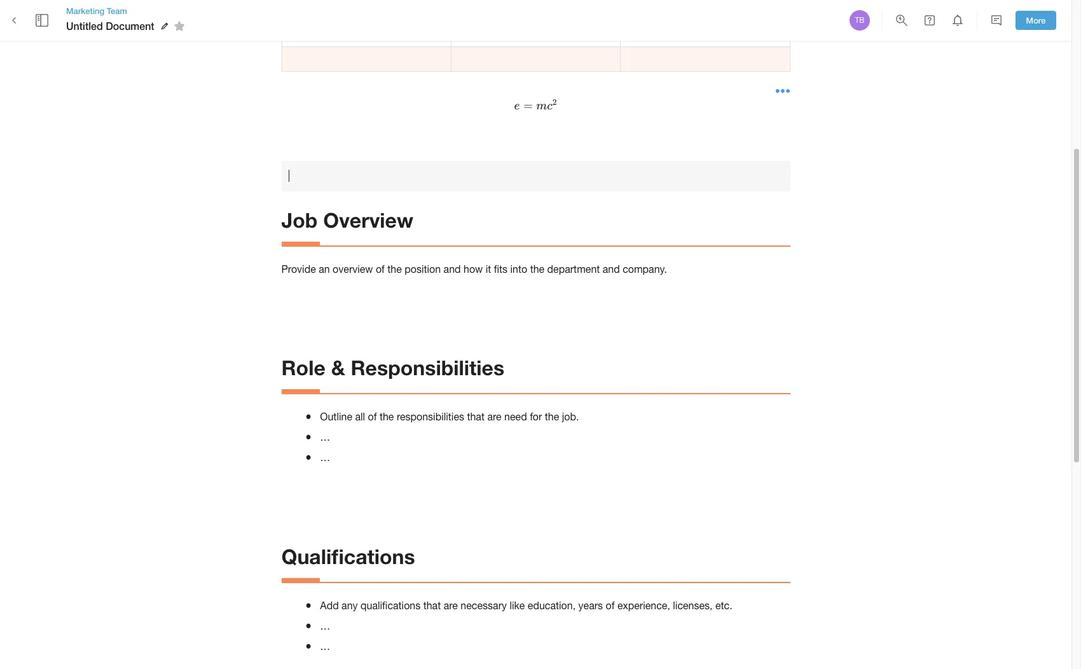 Task type: locate. For each thing, give the bounding box(es) containing it.
of right "all"
[[368, 411, 377, 423]]

0 horizontal spatial and
[[444, 263, 461, 275]]

job
[[281, 208, 318, 232]]

are left need
[[488, 411, 502, 423]]

position
[[405, 263, 441, 275]]

0 vertical spatial are
[[488, 411, 502, 423]]

provide
[[281, 263, 316, 275]]

e = m c 2
[[514, 97, 557, 113]]

qualifications
[[361, 600, 421, 611]]

0 vertical spatial that
[[467, 411, 485, 423]]

the
[[388, 263, 402, 275], [530, 263, 545, 275], [380, 411, 394, 423], [545, 411, 559, 423]]

untitled
[[66, 20, 103, 32]]

more
[[1026, 15, 1046, 25]]

document
[[106, 20, 154, 32]]

all
[[355, 411, 365, 423]]

years
[[579, 600, 603, 611]]

that
[[467, 411, 485, 423], [423, 600, 441, 611]]

0 horizontal spatial that
[[423, 600, 441, 611]]

of
[[376, 263, 385, 275], [368, 411, 377, 423], [606, 600, 615, 611]]

and left how
[[444, 263, 461, 275]]

&
[[331, 356, 345, 380]]

it
[[486, 263, 491, 275]]

1 … from the top
[[320, 432, 330, 443]]

any
[[342, 600, 358, 611]]

0 horizontal spatial are
[[444, 600, 458, 611]]

and left company.
[[603, 263, 620, 275]]

necessary
[[461, 600, 507, 611]]

responsibilities
[[397, 411, 464, 423]]

that right qualifications
[[423, 600, 441, 611]]

1 horizontal spatial and
[[603, 263, 620, 275]]

3 … from the top
[[320, 620, 330, 632]]

that left need
[[467, 411, 485, 423]]

company.
[[623, 263, 667, 275]]

overview
[[323, 208, 413, 232]]

an
[[319, 263, 330, 275]]

add any qualifications that are necessary like education, years of experience, licenses, etc.
[[320, 600, 733, 611]]

2 and from the left
[[603, 263, 620, 275]]

into
[[510, 263, 527, 275]]

of right overview
[[376, 263, 385, 275]]

2
[[553, 97, 557, 108]]

e
[[514, 101, 520, 112]]

0 vertical spatial of
[[376, 263, 385, 275]]

role & responsibilities
[[281, 356, 504, 380]]

1 horizontal spatial that
[[467, 411, 485, 423]]

more button
[[1016, 11, 1056, 30]]

of right years
[[606, 600, 615, 611]]

for
[[530, 411, 542, 423]]

are
[[488, 411, 502, 423], [444, 600, 458, 611]]

and
[[444, 263, 461, 275], [603, 263, 620, 275]]

are left necessary
[[444, 600, 458, 611]]

4 … from the top
[[320, 640, 330, 652]]

=
[[523, 99, 533, 113]]

marketing team
[[66, 6, 127, 16]]

need
[[504, 411, 527, 423]]

the left position
[[388, 263, 402, 275]]

m
[[536, 101, 547, 112]]

c
[[547, 101, 553, 112]]

…
[[320, 432, 330, 443], [320, 452, 330, 463], [320, 620, 330, 632], [320, 640, 330, 652]]

licenses,
[[673, 600, 713, 611]]

team
[[107, 6, 127, 16]]

1 horizontal spatial are
[[488, 411, 502, 423]]

tb
[[855, 16, 865, 25]]



Task type: describe. For each thing, give the bounding box(es) containing it.
experience,
[[618, 600, 670, 611]]

etc.
[[716, 600, 733, 611]]

marketing team link
[[66, 5, 189, 17]]

add
[[320, 600, 339, 611]]

untitled document
[[66, 20, 154, 32]]

the right into
[[530, 263, 545, 275]]

outline all of the responsibilities that are need for the job.
[[320, 411, 579, 423]]

education,
[[528, 600, 576, 611]]

role
[[281, 356, 326, 380]]

the right "all"
[[380, 411, 394, 423]]

tb button
[[848, 8, 872, 32]]

qualifications
[[281, 544, 415, 569]]

2 vertical spatial of
[[606, 600, 615, 611]]

overview
[[333, 263, 373, 275]]

department
[[547, 263, 600, 275]]

1 vertical spatial are
[[444, 600, 458, 611]]

responsibilities
[[351, 356, 504, 380]]

outline
[[320, 411, 352, 423]]

job overview
[[281, 208, 413, 232]]

marketing
[[66, 6, 104, 16]]

1 and from the left
[[444, 263, 461, 275]]

2 … from the top
[[320, 452, 330, 463]]

1 vertical spatial that
[[423, 600, 441, 611]]

job.
[[562, 411, 579, 423]]

fits
[[494, 263, 508, 275]]

1 vertical spatial of
[[368, 411, 377, 423]]

the right for
[[545, 411, 559, 423]]

like
[[510, 600, 525, 611]]

favorite image
[[172, 19, 187, 34]]

provide an overview of the position and how it fits into the department and company.
[[281, 263, 667, 275]]

how
[[464, 263, 483, 275]]



Task type: vqa. For each thing, say whether or not it's contained in the screenshot.
Position
yes



